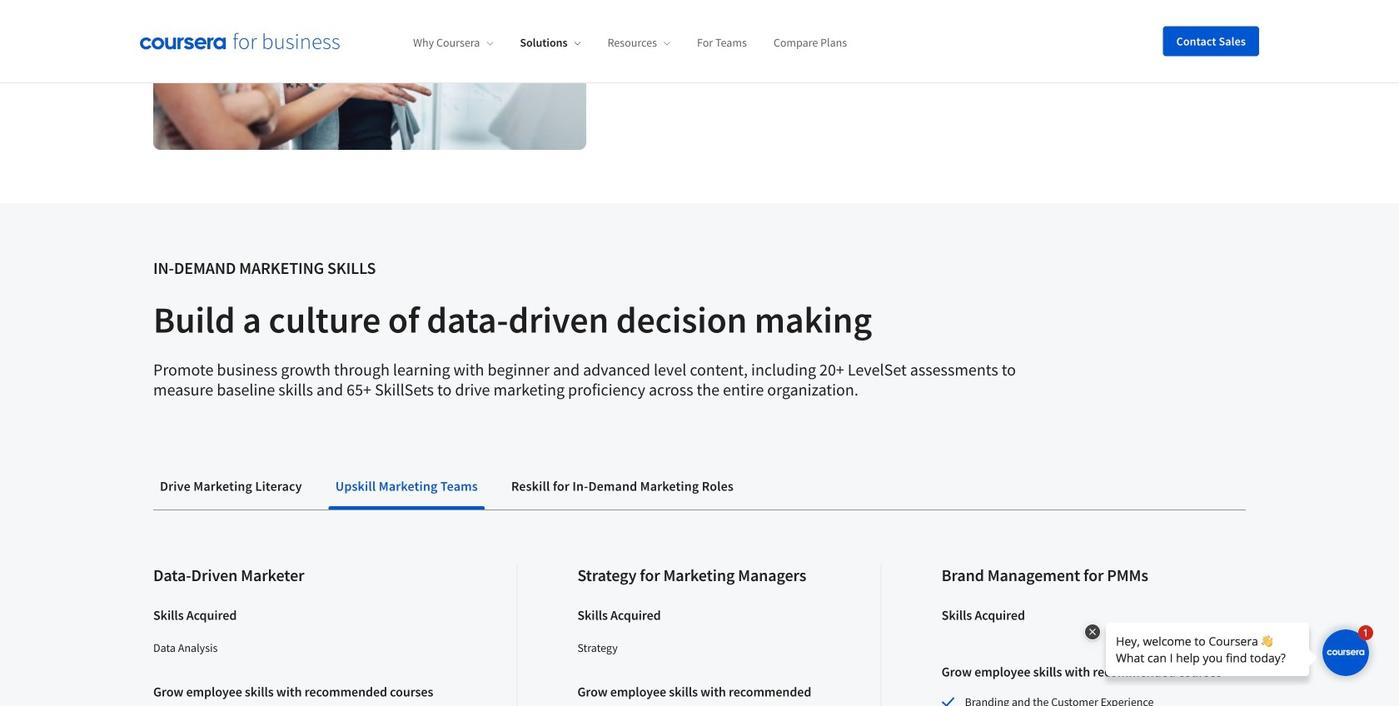 Task type: vqa. For each thing, say whether or not it's contained in the screenshot.
tab panel
yes



Task type: locate. For each thing, give the bounding box(es) containing it.
tab panel
[[153, 511, 1246, 706]]

content tabs tab list
[[153, 466, 1246, 510]]



Task type: describe. For each thing, give the bounding box(es) containing it.
coursera for business image
[[140, 33, 340, 50]]



